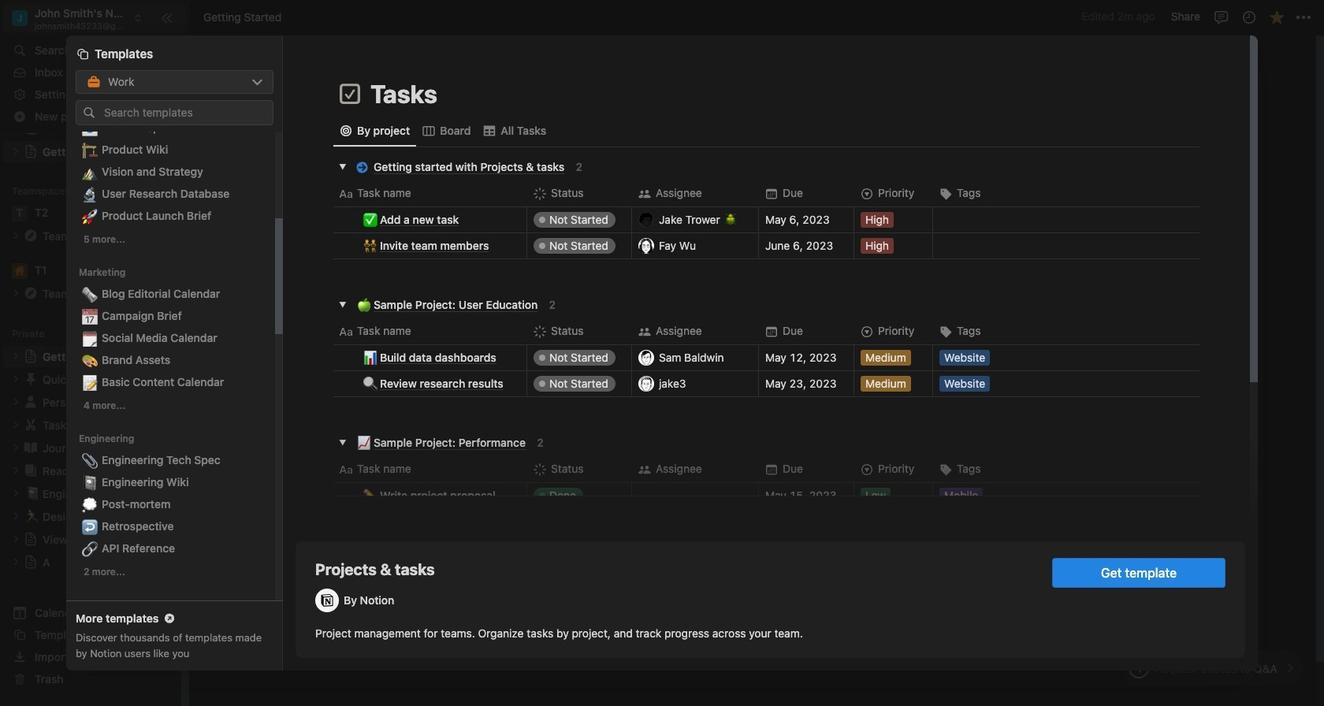 Task type: vqa. For each thing, say whether or not it's contained in the screenshot.
Change page icon associated with third Open image from the bottom of the page
no



Task type: locate. For each thing, give the bounding box(es) containing it.
t image
[[12, 206, 28, 221]]

🔬 image
[[82, 184, 98, 204]]

updates image
[[1242, 9, 1257, 25]]

⛰️ image
[[82, 162, 98, 182]]

🗞️ image
[[82, 284, 98, 305]]

📎 image
[[82, 451, 98, 471]]

📓 image
[[82, 473, 98, 493]]

🗓️ image
[[82, 328, 98, 349]]



Task type: describe. For each thing, give the bounding box(es) containing it.
🎨 image
[[82, 350, 98, 371]]

👋 image
[[476, 171, 491, 192]]

📅 image
[[82, 306, 98, 327]]

🔗 image
[[82, 539, 98, 559]]

↩️ image
[[82, 517, 98, 537]]

📨 image
[[82, 118, 98, 138]]

📝 image
[[82, 372, 98, 393]]

👉 image
[[476, 493, 491, 513]]

comments image
[[1214, 9, 1230, 25]]

🏗 image
[[82, 140, 98, 160]]

Search templates text field
[[104, 107, 266, 119]]

close sidebar image
[[161, 11, 173, 24]]

🚀 image
[[82, 206, 98, 227]]

page icon image
[[338, 81, 363, 106]]

add a page image
[[157, 329, 168, 340]]

new teamspace image
[[157, 186, 168, 197]]

💭 image
[[82, 495, 98, 515]]

favorited image
[[1269, 9, 1285, 25]]



